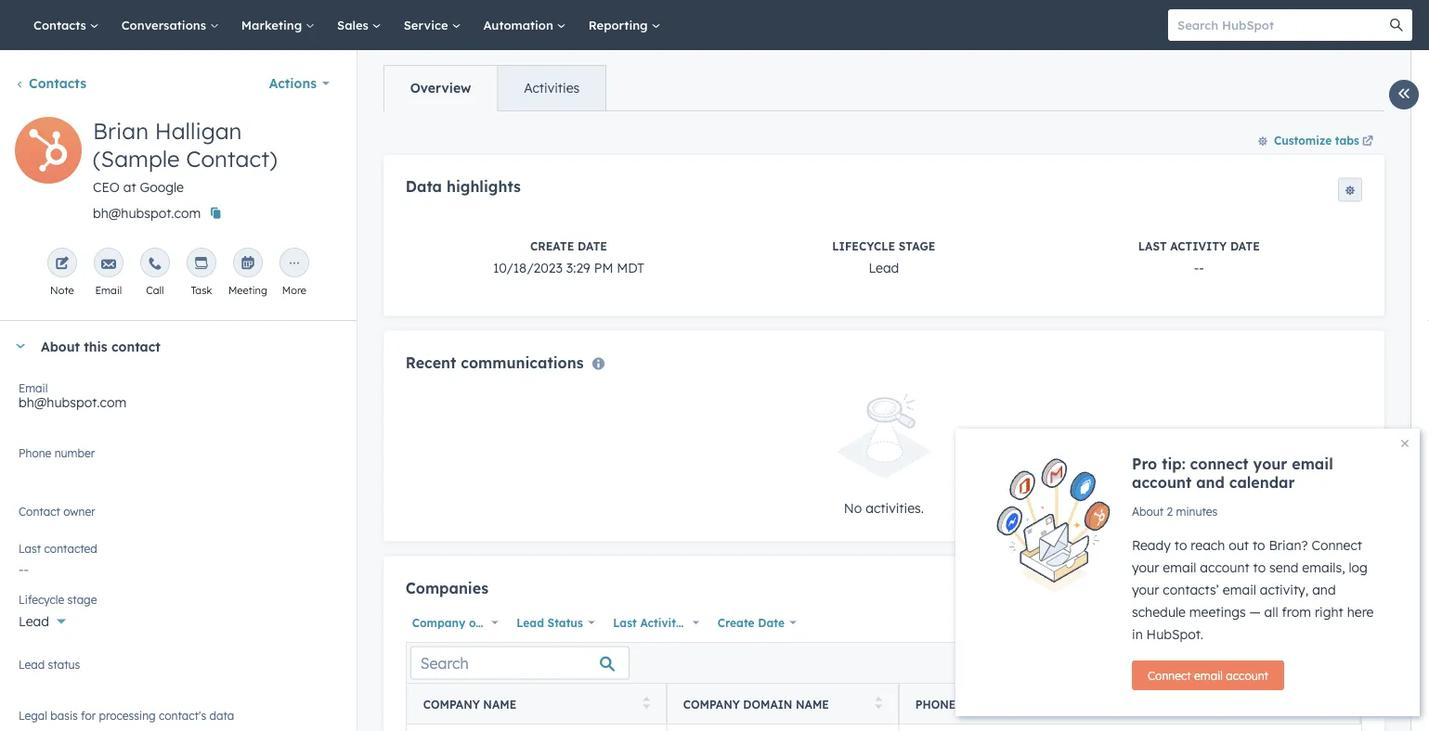 Task type: describe. For each thing, give the bounding box(es) containing it.
connect
[[1190, 455, 1249, 474]]

navigation containing overview
[[383, 65, 607, 111]]

stage
[[899, 239, 935, 253]]

ready
[[1132, 538, 1171, 554]]

overview button
[[384, 66, 497, 110]]

hubspot.
[[1146, 627, 1203, 643]]

legal
[[19, 709, 47, 723]]

email for email
[[95, 284, 122, 297]]

pm
[[594, 259, 613, 276]]

last for last contacted
[[19, 542, 41, 556]]

create date button
[[711, 611, 801, 635]]

create for create date
[[718, 616, 755, 630]]

reporting
[[588, 17, 651, 32]]

10/18/2023
[[493, 259, 563, 276]]

(sample
[[93, 145, 180, 173]]

company for company owner
[[412, 616, 465, 630]]

number
[[959, 698, 1008, 712]]

brian halligan (sample contact) ceo at google
[[93, 117, 277, 195]]

owner for contact owner no owner
[[63, 505, 95, 519]]

connect email account button
[[1132, 661, 1284, 691]]

owner for company owner
[[469, 616, 503, 630]]

activity for last activity date --
[[1170, 239, 1227, 253]]

3:29
[[566, 259, 590, 276]]

about this contact
[[41, 338, 160, 354]]

2
[[1167, 505, 1173, 519]]

press to sort. element for company domain name
[[875, 697, 882, 713]]

company domain name
[[683, 698, 829, 712]]

email inside button
[[1194, 669, 1223, 683]]

contact)
[[186, 145, 277, 173]]

Search HubSpot search field
[[1168, 9, 1396, 41]]

from
[[1282, 604, 1311, 621]]

email up contacts'
[[1163, 560, 1196, 576]]

last activity date button
[[607, 611, 713, 635]]

send
[[1269, 560, 1299, 576]]

connect email account
[[1148, 669, 1268, 683]]

press to sort. element for phone number
[[1338, 697, 1345, 713]]

activities
[[524, 80, 580, 96]]

2 vertical spatial your
[[1132, 582, 1159, 598]]

task
[[191, 284, 212, 297]]

all
[[1264, 604, 1278, 621]]

task image
[[194, 257, 209, 272]]

company owner
[[412, 616, 503, 630]]

customize tabs link
[[1249, 125, 1384, 155]]

edit button
[[15, 117, 82, 190]]

pro tip: connect your email account and calendar
[[1132, 455, 1333, 492]]

brian
[[93, 117, 149, 145]]

lifecycle for lifecycle stage
[[19, 593, 64, 607]]

data
[[209, 709, 234, 723]]

right
[[1315, 604, 1343, 621]]

note image
[[55, 257, 70, 272]]

activities button
[[497, 66, 606, 110]]

Phone number text field
[[19, 443, 338, 480]]

last activity date --
[[1138, 239, 1260, 276]]

ceo
[[93, 179, 120, 195]]

automation
[[483, 17, 557, 32]]

create for create date 10/18/2023 3:29 pm mdt
[[530, 239, 574, 253]]

add
[[1294, 584, 1315, 598]]

automation link
[[472, 0, 577, 50]]

press to sort. image
[[875, 697, 882, 710]]

about this contact button
[[0, 321, 338, 371]]

search button
[[1381, 9, 1412, 41]]

status
[[547, 616, 583, 630]]

data
[[406, 177, 442, 196]]

status
[[48, 658, 80, 672]]

pro
[[1132, 455, 1157, 474]]

meeting
[[228, 284, 267, 297]]

Last contacted text field
[[19, 552, 338, 582]]

processing
[[99, 709, 156, 723]]

last for last activity date --
[[1138, 239, 1167, 253]]

emails,
[[1302, 560, 1345, 576]]

search image
[[1390, 19, 1403, 32]]

ready to reach out to brian? connect your email account to send emails, log your contacts' email activity, and schedule meetings — all from right here in hubspot.
[[1132, 538, 1374, 643]]

actions
[[269, 75, 317, 91]]

press to sort. image
[[643, 697, 650, 710]]

no owner button
[[19, 501, 338, 532]]

more image
[[287, 257, 302, 272]]

service
[[404, 17, 452, 32]]

minutes
[[1176, 505, 1218, 519]]

email inside pro tip: connect your email account and calendar
[[1292, 455, 1333, 474]]

1 vertical spatial contacts
[[29, 75, 86, 91]]

connect inside connect email account button
[[1148, 669, 1191, 683]]

1 - from the left
[[1194, 259, 1199, 276]]

number
[[54, 446, 95, 460]]

activities.
[[866, 500, 924, 516]]

create date
[[718, 616, 785, 630]]

0 vertical spatial contacts link
[[22, 0, 110, 50]]

last for last activity date
[[613, 616, 637, 630]]

out
[[1229, 538, 1249, 554]]

stage
[[67, 593, 97, 607]]

email up "—"
[[1223, 582, 1256, 598]]

company for company domain name
[[683, 698, 740, 712]]

sales link
[[326, 0, 392, 50]]

recent communications
[[406, 353, 584, 372]]

date inside "create date 10/18/2023 3:29 pm mdt"
[[578, 239, 607, 253]]

google
[[140, 179, 184, 195]]

add button
[[1265, 579, 1327, 603]]

lead status
[[19, 658, 80, 672]]

lead status
[[517, 616, 583, 630]]

call
[[146, 284, 164, 297]]

company name
[[423, 698, 517, 712]]

and inside pro tip: connect your email account and calendar
[[1196, 474, 1225, 492]]

email bh@hubspot.com
[[19, 381, 126, 411]]

contact
[[111, 338, 160, 354]]



Task type: vqa. For each thing, say whether or not it's contained in the screenshot.
leftmost &
no



Task type: locate. For each thing, give the bounding box(es) containing it.
your inside pro tip: connect your email account and calendar
[[1253, 455, 1287, 474]]

no
[[844, 500, 862, 516], [19, 512, 37, 528]]

email down email "image"
[[95, 284, 122, 297]]

lead left "status"
[[19, 658, 45, 672]]

connect up emails,
[[1312, 538, 1362, 554]]

0 horizontal spatial and
[[1196, 474, 1225, 492]]

customize
[[1274, 133, 1332, 147]]

connect inside ready to reach out to brian? connect your email account to send emails, log your contacts' email activity, and schedule meetings — all from right here in hubspot.
[[1312, 538, 1362, 554]]

Search search field
[[410, 647, 629, 680]]

1 vertical spatial account
[[1200, 560, 1250, 576]]

0 horizontal spatial no
[[19, 512, 37, 528]]

communications
[[461, 353, 584, 372]]

1 vertical spatial last
[[19, 542, 41, 556]]

here
[[1347, 604, 1374, 621]]

no left activities.
[[844, 500, 862, 516]]

lifecycle
[[832, 239, 895, 253], [19, 593, 64, 607]]

1 horizontal spatial activity
[[1170, 239, 1227, 253]]

owner down the companies on the bottom left of the page
[[469, 616, 503, 630]]

about inside dropdown button
[[41, 338, 80, 354]]

company left name
[[423, 698, 480, 712]]

your up schedule
[[1132, 582, 1159, 598]]

company inside company owner 'popup button'
[[412, 616, 465, 630]]

connect
[[1312, 538, 1362, 554], [1148, 669, 1191, 683]]

0 vertical spatial lifecycle
[[832, 239, 895, 253]]

tabs
[[1335, 133, 1359, 147]]

1 press to sort. element from the left
[[643, 697, 650, 713]]

company left domain
[[683, 698, 740, 712]]

about
[[41, 338, 80, 354], [1132, 505, 1164, 519]]

1 horizontal spatial press to sort. element
[[875, 697, 882, 713]]

lead for lead status
[[517, 616, 544, 630]]

in
[[1132, 627, 1143, 643]]

service link
[[392, 0, 472, 50]]

1 horizontal spatial create
[[718, 616, 755, 630]]

1 horizontal spatial about
[[1132, 505, 1164, 519]]

contact owner no owner
[[19, 505, 95, 528]]

0 vertical spatial account
[[1132, 474, 1192, 492]]

meeting image
[[240, 257, 255, 272]]

contact's
[[159, 709, 206, 723]]

1 vertical spatial about
[[1132, 505, 1164, 519]]

email down caret icon
[[19, 381, 48, 395]]

1 horizontal spatial email
[[95, 284, 122, 297]]

about 2 minutes
[[1132, 505, 1218, 519]]

1 horizontal spatial last
[[613, 616, 637, 630]]

account up 2
[[1132, 474, 1192, 492]]

owner inside 'popup button'
[[469, 616, 503, 630]]

0 vertical spatial create
[[530, 239, 574, 253]]

2 - from the left
[[1199, 259, 1204, 276]]

company down the companies on the bottom left of the page
[[412, 616, 465, 630]]

actions button
[[257, 65, 341, 102]]

1 vertical spatial create
[[718, 616, 755, 630]]

0 horizontal spatial connect
[[1148, 669, 1191, 683]]

1 vertical spatial bh@hubspot.com
[[19, 395, 126, 411]]

2 press to sort. element from the left
[[875, 697, 882, 713]]

0 vertical spatial email
[[95, 284, 122, 297]]

lifecycle inside lifecycle stage lead
[[832, 239, 895, 253]]

name
[[483, 698, 517, 712]]

owner up "last contacted"
[[40, 512, 78, 528]]

halligan
[[155, 117, 242, 145]]

0 horizontal spatial create
[[530, 239, 574, 253]]

account inside ready to reach out to brian? connect your email account to send emails, log your contacts' email activity, and schedule meetings — all from right here in hubspot.
[[1200, 560, 1250, 576]]

email
[[95, 284, 122, 297], [19, 381, 48, 395]]

call image
[[148, 257, 162, 272]]

close image
[[1401, 440, 1409, 448]]

email
[[1292, 455, 1333, 474], [1163, 560, 1196, 576], [1223, 582, 1256, 598], [1194, 669, 1223, 683]]

create right last activity date
[[718, 616, 755, 630]]

1 vertical spatial connect
[[1148, 669, 1191, 683]]

2 horizontal spatial last
[[1138, 239, 1167, 253]]

create inside popup button
[[718, 616, 755, 630]]

more
[[282, 284, 306, 297]]

account
[[1132, 474, 1192, 492], [1200, 560, 1250, 576], [1226, 669, 1268, 683]]

about for about this contact
[[41, 338, 80, 354]]

contact
[[19, 505, 60, 519]]

account down "—"
[[1226, 669, 1268, 683]]

1 vertical spatial your
[[1132, 560, 1159, 576]]

0 horizontal spatial email
[[19, 381, 48, 395]]

bh@hubspot.com up number
[[19, 395, 126, 411]]

create
[[530, 239, 574, 253], [718, 616, 755, 630]]

—
[[1249, 604, 1261, 621]]

contacts'
[[1163, 582, 1219, 598]]

account down out
[[1200, 560, 1250, 576]]

0 horizontal spatial phone
[[19, 446, 51, 460]]

account inside pro tip: connect your email account and calendar
[[1132, 474, 1192, 492]]

0 horizontal spatial lifecycle
[[19, 593, 64, 607]]

name
[[796, 698, 829, 712]]

at
[[123, 179, 136, 195]]

1 vertical spatial contacts link
[[15, 75, 86, 91]]

activity for last activity date
[[640, 616, 683, 630]]

meetings
[[1189, 604, 1246, 621]]

lead inside lifecycle stage lead
[[869, 259, 899, 276]]

lead for lead
[[19, 614, 49, 630]]

0 vertical spatial phone
[[19, 446, 51, 460]]

conversations link
[[110, 0, 230, 50]]

last contacted
[[19, 542, 97, 556]]

0 vertical spatial contacts
[[33, 17, 90, 32]]

0 vertical spatial and
[[1196, 474, 1225, 492]]

phone for phone number
[[915, 698, 956, 712]]

sales
[[337, 17, 372, 32]]

no inside no activities. alert
[[844, 500, 862, 516]]

caret image
[[15, 344, 26, 349]]

1 vertical spatial lifecycle
[[19, 593, 64, 607]]

0 horizontal spatial last
[[19, 542, 41, 556]]

create date 10/18/2023 3:29 pm mdt
[[493, 239, 644, 276]]

email for email bh@hubspot.com
[[19, 381, 48, 395]]

company owner button
[[406, 611, 503, 635]]

calendar
[[1229, 474, 1295, 492]]

last inside last activity date --
[[1138, 239, 1167, 253]]

mdt
[[617, 259, 644, 276]]

recent
[[406, 353, 456, 372]]

account inside button
[[1226, 669, 1268, 683]]

contacted
[[44, 542, 97, 556]]

0 vertical spatial activity
[[1170, 239, 1227, 253]]

phone number
[[915, 698, 1008, 712]]

highlights
[[447, 177, 521, 196]]

no up "last contacted"
[[19, 512, 37, 528]]

1 vertical spatial phone
[[915, 698, 956, 712]]

-
[[1194, 259, 1199, 276], [1199, 259, 1204, 276]]

company for company name
[[423, 698, 480, 712]]

email down 'hubspot.'
[[1194, 669, 1223, 683]]

1 horizontal spatial no
[[844, 500, 862, 516]]

reach
[[1191, 538, 1225, 554]]

activity,
[[1260, 582, 1309, 598]]

and up minutes
[[1196, 474, 1225, 492]]

no inside contact owner no owner
[[19, 512, 37, 528]]

1 vertical spatial and
[[1312, 582, 1336, 598]]

0 vertical spatial connect
[[1312, 538, 1362, 554]]

activity inside last activity date --
[[1170, 239, 1227, 253]]

email image
[[101, 257, 116, 272]]

and down emails,
[[1312, 582, 1336, 598]]

email up brian?
[[1292, 455, 1333, 474]]

phone number
[[19, 446, 95, 460]]

basis
[[50, 709, 78, 723]]

1 horizontal spatial and
[[1312, 582, 1336, 598]]

0 horizontal spatial activity
[[640, 616, 683, 630]]

to left send
[[1253, 560, 1266, 576]]

2 vertical spatial last
[[613, 616, 637, 630]]

contacts link
[[22, 0, 110, 50], [15, 75, 86, 91]]

conversations
[[121, 17, 210, 32]]

lead for lead status
[[19, 658, 45, 672]]

1 vertical spatial activity
[[640, 616, 683, 630]]

about for about 2 minutes
[[1132, 505, 1164, 519]]

0 horizontal spatial about
[[41, 338, 80, 354]]

1 horizontal spatial connect
[[1312, 538, 1362, 554]]

lead down stage
[[869, 259, 899, 276]]

lead button
[[19, 604, 338, 634]]

for
[[81, 709, 96, 723]]

2 vertical spatial account
[[1226, 669, 1268, 683]]

and inside ready to reach out to brian? connect your email account to send emails, log your contacts' email activity, and schedule meetings — all from right here in hubspot.
[[1312, 582, 1336, 598]]

0 vertical spatial about
[[41, 338, 80, 354]]

log
[[1349, 560, 1368, 576]]

last inside popup button
[[613, 616, 637, 630]]

1 horizontal spatial lifecycle
[[832, 239, 895, 253]]

phone
[[19, 446, 51, 460], [915, 698, 956, 712]]

lifecycle for lifecycle stage lead
[[832, 239, 895, 253]]

2 horizontal spatial press to sort. element
[[1338, 697, 1345, 713]]

about left 2
[[1132, 505, 1164, 519]]

your right 'connect'
[[1253, 455, 1287, 474]]

data highlights
[[406, 177, 521, 196]]

0 vertical spatial your
[[1253, 455, 1287, 474]]

tip:
[[1162, 455, 1185, 474]]

create up 10/18/2023
[[530, 239, 574, 253]]

company
[[412, 616, 465, 630], [423, 698, 480, 712], [683, 698, 740, 712]]

overview
[[410, 80, 471, 96]]

to left reach
[[1174, 538, 1187, 554]]

your down ready
[[1132, 560, 1159, 576]]

lead left status
[[517, 616, 544, 630]]

phone for phone number
[[19, 446, 51, 460]]

activity
[[1170, 239, 1227, 253], [640, 616, 683, 630]]

0 vertical spatial bh@hubspot.com
[[93, 205, 201, 221]]

create inside "create date 10/18/2023 3:29 pm mdt"
[[530, 239, 574, 253]]

companies
[[406, 579, 488, 598]]

email inside "email bh@hubspot.com"
[[19, 381, 48, 395]]

connect down 'hubspot.'
[[1148, 669, 1191, 683]]

1 horizontal spatial phone
[[915, 698, 956, 712]]

note
[[50, 284, 74, 297]]

marketing
[[241, 17, 306, 32]]

navigation
[[383, 65, 607, 111]]

1 vertical spatial email
[[19, 381, 48, 395]]

last activity date
[[613, 616, 713, 630]]

activity inside popup button
[[640, 616, 683, 630]]

owner up 'contacted' in the bottom left of the page
[[63, 505, 95, 519]]

lead status button
[[510, 611, 599, 635]]

press to sort. element for company name
[[643, 697, 650, 713]]

0 horizontal spatial press to sort. element
[[643, 697, 650, 713]]

date inside last activity date --
[[1230, 239, 1260, 253]]

bh@hubspot.com down google
[[93, 205, 201, 221]]

press to sort. element
[[643, 697, 650, 713], [875, 697, 882, 713], [1338, 697, 1345, 713]]

3 press to sort. element from the left
[[1338, 697, 1345, 713]]

lead down lifecycle stage
[[19, 614, 49, 630]]

0 vertical spatial last
[[1138, 239, 1167, 253]]

legal basis for processing contact's data
[[19, 709, 234, 723]]

no activities.
[[844, 500, 924, 516]]

to right out
[[1253, 538, 1265, 554]]

lifecycle stage
[[19, 593, 97, 607]]

no activities. alert
[[406, 394, 1362, 520]]

about left this
[[41, 338, 80, 354]]



